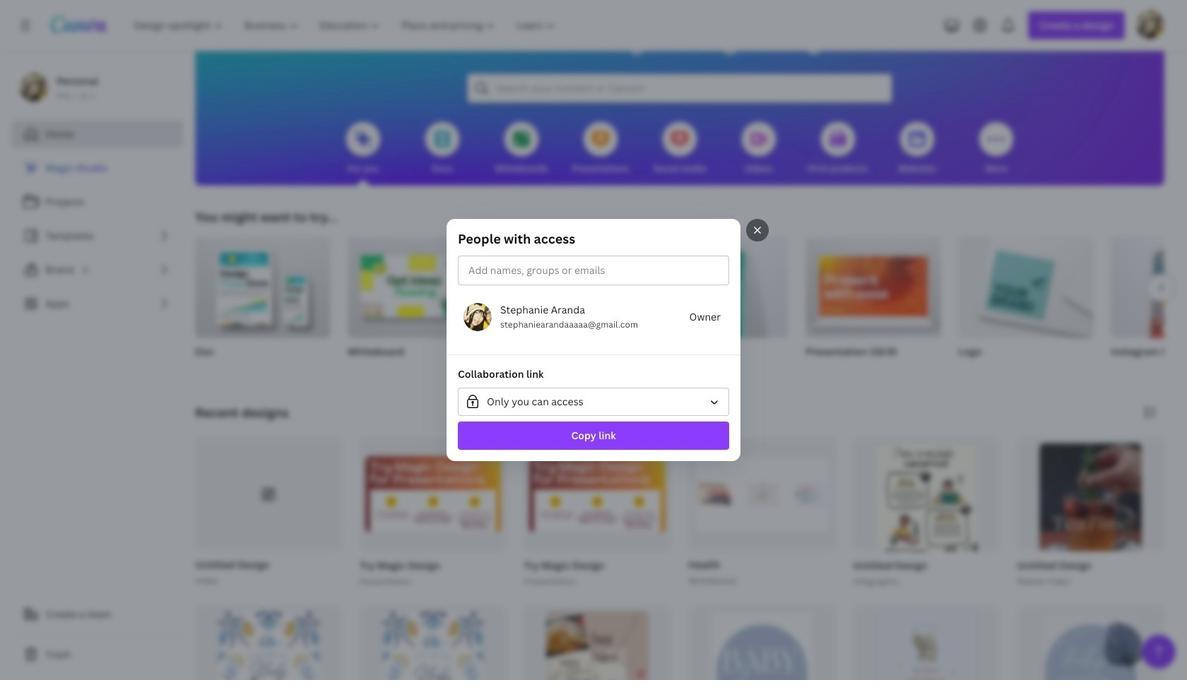 Task type: vqa. For each thing, say whether or not it's contained in the screenshot.
group
yes



Task type: locate. For each thing, give the bounding box(es) containing it.
None search field
[[468, 74, 892, 103]]

group
[[447, 230, 741, 450], [195, 237, 331, 377], [348, 237, 484, 377], [501, 237, 636, 377], [653, 237, 789, 377], [806, 237, 942, 377], [959, 237, 1094, 377], [1111, 237, 1188, 377], [192, 438, 343, 589], [357, 438, 507, 589], [521, 438, 672, 589], [686, 438, 836, 589], [850, 438, 1001, 681], [1015, 438, 1165, 626]]

None button
[[458, 388, 730, 416]]

top level navigation element
[[124, 11, 568, 40]]

Add names, groups or emails text field
[[463, 261, 606, 281]]

list
[[11, 154, 184, 318]]



